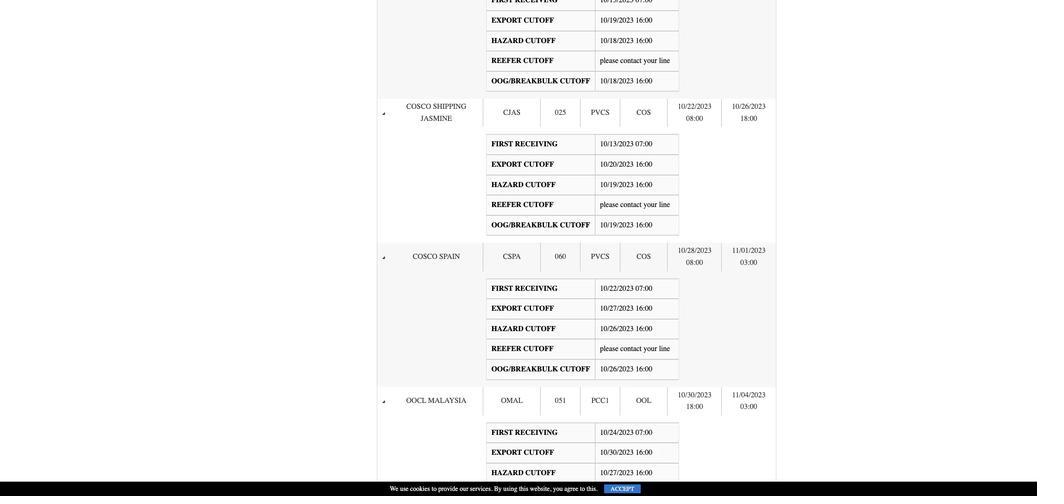 Task type: vqa. For each thing, say whether or not it's contained in the screenshot.
the bottom Cargo
no



Task type: locate. For each thing, give the bounding box(es) containing it.
2 16:00 from the top
[[636, 36, 653, 45]]

first receiving down cspa cell
[[492, 284, 558, 293]]

03:00 for 11/01/2023 03:00
[[741, 259, 758, 267]]

0 vertical spatial 10/19/2023
[[600, 16, 634, 25]]

03:00 down 11/04/2023 on the right
[[741, 403, 758, 411]]

2 line from the top
[[659, 201, 671, 209]]

3 reefer from the top
[[492, 345, 522, 353]]

11/04/2023
[[733, 391, 766, 399]]

pvcs cell for 025
[[581, 99, 620, 127]]

10/27/2023
[[600, 304, 634, 313], [600, 469, 634, 477]]

10/18/2023
[[600, 36, 634, 45], [600, 77, 634, 85]]

10/26/2023 inside cell
[[732, 103, 766, 111]]

cosco inside cosco shipping jasmine
[[407, 103, 431, 111]]

first for 10/22/2023 07:00
[[492, 284, 513, 293]]

oog/breakbulk cutoff up 051
[[492, 365, 591, 373]]

0 vertical spatial cosco
[[407, 103, 431, 111]]

please
[[600, 57, 619, 65], [600, 201, 619, 209], [600, 345, 619, 353]]

2 vertical spatial reefer
[[492, 345, 522, 353]]

2 cos from the top
[[637, 253, 651, 261]]

2 vertical spatial contact
[[621, 345, 642, 353]]

1 contact from the top
[[621, 57, 642, 65]]

oog/breakbulk for 10/26/2023 16:00
[[492, 365, 558, 373]]

16:00
[[636, 16, 653, 25], [636, 36, 653, 45], [636, 77, 653, 85], [636, 160, 653, 169], [636, 181, 653, 189], [636, 221, 653, 229], [636, 304, 653, 313], [636, 325, 653, 333], [636, 365, 653, 373], [636, 449, 653, 457], [636, 469, 653, 477]]

2 reefer cutoff from the top
[[492, 201, 554, 209]]

export
[[492, 16, 522, 25], [492, 160, 522, 169], [492, 304, 522, 313], [492, 449, 522, 457]]

first receiving
[[492, 140, 558, 148], [492, 284, 558, 293], [492, 428, 558, 437]]

3 please from the top
[[600, 345, 619, 353]]

10/19/2023 for export cutoff
[[600, 16, 634, 25]]

oog/breakbulk for 10/19/2023 16:00
[[492, 221, 558, 229]]

1 vertical spatial 10/19/2023
[[600, 181, 634, 189]]

3 line from the top
[[659, 345, 671, 353]]

first receiving down cjas cell
[[492, 140, 558, 148]]

0 vertical spatial 03:00
[[741, 259, 758, 267]]

3 10/19/2023 from the top
[[600, 221, 634, 229]]

0 vertical spatial line
[[659, 57, 671, 65]]

1 reefer from the top
[[492, 57, 522, 65]]

0 vertical spatial row
[[378, 99, 776, 127]]

10/24/2023
[[600, 428, 634, 437]]

receiving down 060 cell on the right
[[515, 284, 558, 293]]

receiving for 10/22/2023 07:00
[[515, 284, 558, 293]]

08:00 for 10/22/2023 08:00
[[687, 114, 704, 123]]

0 vertical spatial oog/breakbulk
[[492, 77, 558, 85]]

2 vertical spatial reefer cutoff
[[492, 345, 554, 353]]

2 vertical spatial 07:00
[[636, 428, 653, 437]]

export cutoff
[[492, 16, 554, 25], [492, 160, 554, 169], [492, 304, 554, 313], [492, 449, 554, 457]]

2 row from the top
[[378, 243, 776, 271]]

hazard for 10/26/2023
[[492, 325, 524, 333]]

pvcs for 060
[[591, 253, 610, 261]]

cosco
[[407, 103, 431, 111], [413, 253, 438, 261]]

export for 10/30/2023 16:00
[[492, 449, 522, 457]]

cosco left spain
[[413, 253, 438, 261]]

oocl
[[407, 397, 427, 405]]

cosco inside cell
[[413, 253, 438, 261]]

3 row from the top
[[378, 387, 776, 415]]

0 vertical spatial 10/22/2023
[[678, 103, 712, 111]]

4 export cutoff from the top
[[492, 449, 554, 457]]

0 vertical spatial contact
[[621, 57, 642, 65]]

10/22/2023 for 07:00
[[600, 284, 634, 293]]

1 pvcs from the top
[[591, 108, 610, 117]]

1 10/27/2023 16:00 from the top
[[600, 304, 653, 313]]

10/27/2023 16:00 for hazard cutoff
[[600, 469, 653, 477]]

08:00 inside the 10/28/2023 08:00
[[687, 259, 704, 267]]

1 export from the top
[[492, 16, 522, 25]]

2 vertical spatial first
[[492, 428, 513, 437]]

3 receiving from the top
[[515, 428, 558, 437]]

cos cell
[[620, 99, 668, 127], [620, 243, 668, 271]]

10/26/2023 18:00 cell
[[722, 99, 776, 127]]

pvcs cell right 060
[[581, 243, 620, 271]]

3 first receiving from the top
[[492, 428, 558, 437]]

hazard cutoff for 10/26/2023
[[492, 325, 556, 333]]

1 vertical spatial your
[[644, 201, 658, 209]]

0 horizontal spatial 18:00
[[687, 403, 704, 411]]

0 vertical spatial 08:00
[[687, 114, 704, 123]]

3 16:00 from the top
[[636, 77, 653, 85]]

10/30/2023 18:00
[[678, 391, 712, 411]]

1 cos cell from the top
[[620, 99, 668, 127]]

3 your from the top
[[644, 345, 658, 353]]

2 vertical spatial line
[[659, 345, 671, 353]]

1 line from the top
[[659, 57, 671, 65]]

2 please contact your line from the top
[[600, 201, 671, 209]]

07:00
[[636, 140, 653, 148], [636, 284, 653, 293], [636, 428, 653, 437]]

cutoff
[[524, 16, 554, 25], [526, 36, 556, 45], [524, 57, 554, 65], [560, 77, 591, 85], [524, 160, 554, 169], [526, 181, 556, 189], [524, 201, 554, 209], [560, 221, 591, 229], [524, 304, 554, 313], [526, 325, 556, 333], [524, 345, 554, 353], [560, 365, 591, 373], [524, 449, 554, 457], [526, 469, 556, 477]]

oog/breakbulk cutoff
[[492, 77, 591, 85], [492, 221, 591, 229], [492, 365, 591, 373]]

2 pvcs from the top
[[591, 253, 610, 261]]

please for 10/19/2023
[[600, 201, 619, 209]]

10/20/2023
[[600, 160, 634, 169]]

1 08:00 from the top
[[687, 114, 704, 123]]

10/22/2023 07:00
[[600, 284, 653, 293]]

2 10/18/2023 16:00 from the top
[[600, 77, 653, 85]]

line for 10/18/2023 16:00
[[659, 57, 671, 65]]

2 vertical spatial oog/breakbulk cutoff
[[492, 365, 591, 373]]

0 vertical spatial 18:00
[[741, 114, 758, 123]]

line for 10/26/2023 16:00
[[659, 345, 671, 353]]

reefer for 10/19/2023 16:00
[[492, 201, 522, 209]]

cos up 10/22/2023 07:00
[[637, 253, 651, 261]]

oog/breakbulk cutoff up 025
[[492, 77, 591, 85]]

accept button
[[604, 485, 641, 493]]

receiving
[[515, 140, 558, 148], [515, 284, 558, 293], [515, 428, 558, 437]]

2 vertical spatial 10/19/2023 16:00
[[600, 221, 653, 229]]

reefer
[[492, 57, 522, 65], [492, 201, 522, 209], [492, 345, 522, 353]]

1 vertical spatial pvcs cell
[[581, 243, 620, 271]]

11/01/2023 03:00
[[733, 247, 766, 267]]

pvcs cell up 10/13/2023
[[581, 99, 620, 127]]

1 vertical spatial line
[[659, 201, 671, 209]]

10/26/2023 16:00 for hazard cutoff
[[600, 325, 653, 333]]

10/26/2023 16:00 up ool
[[600, 365, 653, 373]]

ool cell
[[620, 387, 668, 415]]

cosco for cosco spain
[[413, 253, 438, 261]]

0 horizontal spatial 10/22/2023
[[600, 284, 634, 293]]

1 vertical spatial 10/22/2023
[[600, 284, 634, 293]]

0 vertical spatial 10/27/2023
[[600, 304, 634, 313]]

row
[[378, 99, 776, 127], [378, 243, 776, 271], [378, 387, 776, 415]]

1 vertical spatial first
[[492, 284, 513, 293]]

receiving down 051 cell on the right of page
[[515, 428, 558, 437]]

2 export cutoff from the top
[[492, 160, 554, 169]]

1 10/27/2023 from the top
[[600, 304, 634, 313]]

18:00 for 10/26/2023 18:00
[[741, 114, 758, 123]]

oog/breakbulk up cspa
[[492, 221, 558, 229]]

2 10/19/2023 16:00 from the top
[[600, 181, 653, 189]]

oog/breakbulk up cjas
[[492, 77, 558, 85]]

2 vertical spatial your
[[644, 345, 658, 353]]

2 vertical spatial oog/breakbulk
[[492, 365, 558, 373]]

2 07:00 from the top
[[636, 284, 653, 293]]

10/22/2023 inside cell
[[678, 103, 712, 111]]

1 please contact your line from the top
[[600, 57, 671, 65]]

2 vertical spatial first receiving
[[492, 428, 558, 437]]

11 16:00 from the top
[[636, 469, 653, 477]]

10/19/2023 for oog/breakbulk cutoff
[[600, 221, 634, 229]]

2 pvcs cell from the top
[[581, 243, 620, 271]]

receiving for 10/13/2023 07:00
[[515, 140, 558, 148]]

export for 10/19/2023 16:00
[[492, 16, 522, 25]]

2 vertical spatial row
[[378, 387, 776, 415]]

2 vertical spatial 10/19/2023
[[600, 221, 634, 229]]

2 10/27/2023 16:00 from the top
[[600, 469, 653, 477]]

we
[[390, 485, 399, 493]]

cos cell up 10/13/2023 07:00
[[620, 99, 668, 127]]

10/26/2023 18:00
[[732, 103, 766, 123]]

1 10/26/2023 16:00 from the top
[[600, 325, 653, 333]]

2 08:00 from the top
[[687, 259, 704, 267]]

3 hazard cutoff from the top
[[492, 325, 556, 333]]

025
[[555, 108, 566, 117]]

1 vertical spatial cosco
[[413, 253, 438, 261]]

oog/breakbulk cutoff for 10/18/2023 16:00
[[492, 77, 591, 85]]

1 hazard cutoff from the top
[[492, 36, 556, 45]]

your for 10/18/2023 16:00
[[644, 57, 658, 65]]

reefer cutoff
[[492, 57, 554, 65], [492, 201, 554, 209], [492, 345, 554, 353]]

2 reefer from the top
[[492, 201, 522, 209]]

3 07:00 from the top
[[636, 428, 653, 437]]

2 oog/breakbulk cutoff from the top
[[492, 221, 591, 229]]

1 horizontal spatial 10/30/2023
[[678, 391, 712, 399]]

1 03:00 from the top
[[741, 259, 758, 267]]

oocl malaysia cell
[[390, 387, 483, 415]]

1 vertical spatial 10/30/2023
[[600, 449, 634, 457]]

1 vertical spatial receiving
[[515, 284, 558, 293]]

using
[[504, 485, 518, 493]]

0 vertical spatial please
[[600, 57, 619, 65]]

03:00 inside 11/04/2023 03:00
[[741, 403, 758, 411]]

10/28/2023 08:00 cell
[[668, 243, 722, 271]]

first receiving for 10/24/2023 07:00
[[492, 428, 558, 437]]

2 hazard cutoff from the top
[[492, 181, 556, 189]]

2 your from the top
[[644, 201, 658, 209]]

oog/breakbulk up omal
[[492, 365, 558, 373]]

10/26/2023 16:00
[[600, 325, 653, 333], [600, 365, 653, 373]]

10/28/2023 08:00
[[678, 247, 712, 267]]

3 export from the top
[[492, 304, 522, 313]]

cjas cell
[[483, 99, 541, 127]]

10/26/2023 16:00 down 10/22/2023 07:00
[[600, 325, 653, 333]]

1 vertical spatial 10/19/2023 16:00
[[600, 181, 653, 189]]

1 oog/breakbulk cutoff from the top
[[492, 77, 591, 85]]

ool
[[637, 397, 652, 405]]

oog/breakbulk
[[492, 77, 558, 85], [492, 221, 558, 229], [492, 365, 558, 373]]

hazard cutoff
[[492, 36, 556, 45], [492, 181, 556, 189], [492, 325, 556, 333], [492, 469, 556, 477]]

hazard
[[492, 36, 524, 45], [492, 181, 524, 189], [492, 325, 524, 333], [492, 469, 524, 477]]

1 horizontal spatial 10/22/2023
[[678, 103, 712, 111]]

0 vertical spatial first
[[492, 140, 513, 148]]

07:00 for 10/13/2023 07:00
[[636, 140, 653, 148]]

oog/breakbulk cutoff up 060
[[492, 221, 591, 229]]

0 vertical spatial 10/18/2023 16:00
[[600, 36, 653, 45]]

0 vertical spatial first receiving
[[492, 140, 558, 148]]

0 vertical spatial 10/26/2023 16:00
[[600, 325, 653, 333]]

03:00
[[741, 259, 758, 267], [741, 403, 758, 411]]

1 vertical spatial 10/27/2023 16:00
[[600, 469, 653, 477]]

0 vertical spatial 10/18/2023
[[600, 36, 634, 45]]

omal cell
[[483, 387, 541, 415]]

0 vertical spatial 10/30/2023
[[678, 391, 712, 399]]

10/22/2023
[[678, 103, 712, 111], [600, 284, 634, 293]]

2 10/27/2023 from the top
[[600, 469, 634, 477]]

1 10/19/2023 from the top
[[600, 16, 634, 25]]

3 oog/breakbulk from the top
[[492, 365, 558, 373]]

10/18/2023 16:00
[[600, 36, 653, 45], [600, 77, 653, 85]]

pcc1
[[592, 397, 610, 405]]

2 vertical spatial 10/26/2023
[[600, 365, 634, 373]]

1 vertical spatial 18:00
[[687, 403, 704, 411]]

10/30/2023 inside cell
[[678, 391, 712, 399]]

7 16:00 from the top
[[636, 304, 653, 313]]

1 vertical spatial reefer
[[492, 201, 522, 209]]

first receiving down omal cell at the bottom
[[492, 428, 558, 437]]

3 contact from the top
[[621, 345, 642, 353]]

0 horizontal spatial 10/30/2023
[[600, 449, 634, 457]]

your for 10/26/2023 16:00
[[644, 345, 658, 353]]

10/19/2023
[[600, 16, 634, 25], [600, 181, 634, 189], [600, 221, 634, 229]]

10/13/2023
[[600, 140, 634, 148]]

hazard cutoff for 10/18/2023
[[492, 36, 556, 45]]

0 vertical spatial 10/27/2023 16:00
[[600, 304, 653, 313]]

cosco up jasmine
[[407, 103, 431, 111]]

18:00
[[741, 114, 758, 123], [687, 403, 704, 411]]

2 10/19/2023 from the top
[[600, 181, 634, 189]]

10/20/2023 16:00
[[600, 160, 653, 169]]

1 vertical spatial oog/breakbulk cutoff
[[492, 221, 591, 229]]

1 10/18/2023 from the top
[[600, 36, 634, 45]]

cos cell for 10/22/2023
[[620, 99, 668, 127]]

pvcs up 10/13/2023
[[591, 108, 610, 117]]

pvcs right 060
[[591, 253, 610, 261]]

1 to from the left
[[432, 485, 437, 493]]

1 horizontal spatial 18:00
[[741, 114, 758, 123]]

receiving down 025 cell
[[515, 140, 558, 148]]

to left provide
[[432, 485, 437, 493]]

0 vertical spatial please contact your line
[[600, 57, 671, 65]]

1 vertical spatial please contact your line
[[600, 201, 671, 209]]

4 hazard cutoff from the top
[[492, 469, 556, 477]]

4 hazard from the top
[[492, 469, 524, 477]]

0 horizontal spatial to
[[432, 485, 437, 493]]

1 vertical spatial 03:00
[[741, 403, 758, 411]]

1 vertical spatial 08:00
[[687, 259, 704, 267]]

0 vertical spatial 10/19/2023 16:00
[[600, 16, 653, 25]]

1 first receiving from the top
[[492, 140, 558, 148]]

omal
[[501, 397, 523, 405]]

first receiving for 10/13/2023 07:00
[[492, 140, 558, 148]]

first down cjas cell
[[492, 140, 513, 148]]

0 vertical spatial 07:00
[[636, 140, 653, 148]]

1 vertical spatial first receiving
[[492, 284, 558, 293]]

cos cell up 10/22/2023 07:00
[[620, 243, 668, 271]]

1 vertical spatial 10/26/2023
[[600, 325, 634, 333]]

10/27/2023 down 10/22/2023 07:00
[[600, 304, 634, 313]]

10/24/2023 07:00
[[600, 428, 653, 437]]

0 vertical spatial reefer
[[492, 57, 522, 65]]

1 vertical spatial reefer cutoff
[[492, 201, 554, 209]]

pvcs
[[591, 108, 610, 117], [591, 253, 610, 261]]

1 hazard from the top
[[492, 36, 524, 45]]

cos for 10/22/2023
[[637, 108, 651, 117]]

1 vertical spatial 10/18/2023 16:00
[[600, 77, 653, 85]]

this.
[[587, 485, 598, 493]]

1 vertical spatial row
[[378, 243, 776, 271]]

1 horizontal spatial to
[[580, 485, 585, 493]]

export cutoff for 10/20/2023 16:00
[[492, 160, 554, 169]]

2 first receiving from the top
[[492, 284, 558, 293]]

3 hazard from the top
[[492, 325, 524, 333]]

0 vertical spatial reefer cutoff
[[492, 57, 554, 65]]

1 vertical spatial 10/18/2023
[[600, 77, 634, 85]]

2 10/18/2023 from the top
[[600, 77, 634, 85]]

2 please from the top
[[600, 201, 619, 209]]

1 please from the top
[[600, 57, 619, 65]]

0 vertical spatial pvcs cell
[[581, 99, 620, 127]]

1 cos from the top
[[637, 108, 651, 117]]

4 export from the top
[[492, 449, 522, 457]]

1 row from the top
[[378, 99, 776, 127]]

export cutoff for 10/27/2023 16:00
[[492, 304, 554, 313]]

1 receiving from the top
[[515, 140, 558, 148]]

10/27/2023 16:00 up accept
[[600, 469, 653, 477]]

1 07:00 from the top
[[636, 140, 653, 148]]

please contact your line
[[600, 57, 671, 65], [600, 201, 671, 209], [600, 345, 671, 353]]

2 03:00 from the top
[[741, 403, 758, 411]]

first down cspa cell
[[492, 284, 513, 293]]

3 10/19/2023 16:00 from the top
[[600, 221, 653, 229]]

1 10/19/2023 16:00 from the top
[[600, 16, 653, 25]]

2 cos cell from the top
[[620, 243, 668, 271]]

first
[[492, 140, 513, 148], [492, 284, 513, 293], [492, 428, 513, 437]]

0 vertical spatial your
[[644, 57, 658, 65]]

1 vertical spatial 10/27/2023
[[600, 469, 634, 477]]

oog/breakbulk cutoff for 10/26/2023 16:00
[[492, 365, 591, 373]]

1 oog/breakbulk from the top
[[492, 77, 558, 85]]

2 oog/breakbulk from the top
[[492, 221, 558, 229]]

3 reefer cutoff from the top
[[492, 345, 554, 353]]

2 vertical spatial please contact your line
[[600, 345, 671, 353]]

18:00 for 10/30/2023 18:00
[[687, 403, 704, 411]]

2 vertical spatial receiving
[[515, 428, 558, 437]]

to
[[432, 485, 437, 493], [580, 485, 585, 493]]

2 10/26/2023 16:00 from the top
[[600, 365, 653, 373]]

1 vertical spatial 07:00
[[636, 284, 653, 293]]

contact for 10/18/2023
[[621, 57, 642, 65]]

2 first from the top
[[492, 284, 513, 293]]

0 vertical spatial cos cell
[[620, 99, 668, 127]]

line
[[659, 57, 671, 65], [659, 201, 671, 209], [659, 345, 671, 353]]

2 contact from the top
[[621, 201, 642, 209]]

cosco spain
[[413, 253, 460, 261]]

3 please contact your line from the top
[[600, 345, 671, 353]]

18:00 inside 10/30/2023 18:00
[[687, 403, 704, 411]]

3 first from the top
[[492, 428, 513, 437]]

1 vertical spatial contact
[[621, 201, 642, 209]]

10/19/2023 for hazard cutoff
[[600, 181, 634, 189]]

03:00 inside 11/01/2023 03:00
[[741, 259, 758, 267]]

060
[[555, 253, 566, 261]]

1 vertical spatial oog/breakbulk
[[492, 221, 558, 229]]

10/27/2023 16:00
[[600, 304, 653, 313], [600, 469, 653, 477]]

10/30/2023 for 18:00
[[678, 391, 712, 399]]

10/30/2023 for 16:00
[[600, 449, 634, 457]]

1 export cutoff from the top
[[492, 16, 554, 25]]

10/30/2023
[[678, 391, 712, 399], [600, 449, 634, 457]]

reefer for 10/18/2023 16:00
[[492, 57, 522, 65]]

1 vertical spatial cos cell
[[620, 243, 668, 271]]

0 vertical spatial cos
[[637, 108, 651, 117]]

2 hazard from the top
[[492, 181, 524, 189]]

1 reefer cutoff from the top
[[492, 57, 554, 65]]

1 your from the top
[[644, 57, 658, 65]]

to left this. at the right bottom of the page
[[580, 485, 585, 493]]

10/27/2023 up accept
[[600, 469, 634, 477]]

first down omal cell at the bottom
[[492, 428, 513, 437]]

2 export from the top
[[492, 160, 522, 169]]

18:00 inside 10/26/2023 18:00
[[741, 114, 758, 123]]

pvcs cell
[[581, 99, 620, 127], [581, 243, 620, 271]]

contact
[[621, 57, 642, 65], [621, 201, 642, 209], [621, 345, 642, 353]]

1 vertical spatial 10/26/2023 16:00
[[600, 365, 653, 373]]

10/26/2023
[[732, 103, 766, 111], [600, 325, 634, 333], [600, 365, 634, 373]]

cos up 10/13/2023 07:00
[[637, 108, 651, 117]]

08:00
[[687, 114, 704, 123], [687, 259, 704, 267]]

1 vertical spatial cos
[[637, 253, 651, 261]]

03:00 down 11/01/2023
[[741, 259, 758, 267]]

1 10/18/2023 16:00 from the top
[[600, 36, 653, 45]]

10/26/2023 for oog/breakbulk cutoff
[[600, 365, 634, 373]]

your
[[644, 57, 658, 65], [644, 201, 658, 209], [644, 345, 658, 353]]

3 export cutoff from the top
[[492, 304, 554, 313]]

0 vertical spatial pvcs
[[591, 108, 610, 117]]

08:00 for 10/28/2023 08:00
[[687, 259, 704, 267]]

we use cookies to provide our services. by using this website, you agree to this.
[[390, 485, 598, 493]]

0 vertical spatial receiving
[[515, 140, 558, 148]]

0 vertical spatial oog/breakbulk cutoff
[[492, 77, 591, 85]]

2 vertical spatial please
[[600, 345, 619, 353]]

0 vertical spatial 10/26/2023
[[732, 103, 766, 111]]

2 receiving from the top
[[515, 284, 558, 293]]

cos
[[637, 108, 651, 117], [637, 253, 651, 261]]

agree
[[565, 485, 579, 493]]

1 pvcs cell from the top
[[581, 99, 620, 127]]

10/27/2023 16:00 down 10/22/2023 07:00
[[600, 304, 653, 313]]

08:00 inside the 10/22/2023 08:00
[[687, 114, 704, 123]]

10/19/2023 16:00
[[600, 16, 653, 25], [600, 181, 653, 189], [600, 221, 653, 229]]

1 vertical spatial please
[[600, 201, 619, 209]]

3 oog/breakbulk cutoff from the top
[[492, 365, 591, 373]]

10/27/2023 16:00 for export cutoff
[[600, 304, 653, 313]]

03:00 for 11/04/2023 03:00
[[741, 403, 758, 411]]

1 first from the top
[[492, 140, 513, 148]]

1 vertical spatial pvcs
[[591, 253, 610, 261]]



Task type: describe. For each thing, give the bounding box(es) containing it.
reefer cutoff for 10/19/2023 16:00
[[492, 201, 554, 209]]

4 16:00 from the top
[[636, 160, 653, 169]]

cos for 10/28/2023
[[637, 253, 651, 261]]

provide
[[439, 485, 458, 493]]

5 16:00 from the top
[[636, 181, 653, 189]]

10/30/2023 16:00
[[600, 449, 653, 457]]

oog/breakbulk cutoff for 10/19/2023 16:00
[[492, 221, 591, 229]]

07:00 for 10/22/2023 07:00
[[636, 284, 653, 293]]

10 16:00 from the top
[[636, 449, 653, 457]]

services.
[[470, 485, 493, 493]]

please for 10/18/2023
[[600, 57, 619, 65]]

10/19/2023 16:00 for export cutoff
[[600, 16, 653, 25]]

11/01/2023 03:00 cell
[[722, 243, 776, 271]]

your for 10/19/2023 16:00
[[644, 201, 658, 209]]

please for 10/26/2023
[[600, 345, 619, 353]]

this
[[519, 485, 529, 493]]

11/04/2023 03:00 cell
[[722, 387, 776, 415]]

pcc1 cell
[[581, 387, 620, 415]]

cjas
[[504, 108, 521, 117]]

cspa
[[503, 253, 521, 261]]

export cutoff for 10/19/2023 16:00
[[492, 16, 554, 25]]

malaysia
[[428, 397, 467, 405]]

by
[[494, 485, 502, 493]]

051
[[555, 397, 566, 405]]

cosco for cosco shipping jasmine
[[407, 103, 431, 111]]

cosco shipping jasmine
[[407, 103, 467, 123]]

10/28/2023
[[678, 247, 712, 255]]

2 to from the left
[[580, 485, 585, 493]]

export for 10/27/2023 16:00
[[492, 304, 522, 313]]

10/26/2023 for hazard cutoff
[[600, 325, 634, 333]]

10/13/2023 07:00
[[600, 140, 653, 148]]

10/27/2023 for export cutoff
[[600, 304, 634, 313]]

cosco shipping jasmine cell
[[390, 99, 483, 127]]

reefer for 10/26/2023 16:00
[[492, 345, 522, 353]]

10/30/2023 18:00 cell
[[668, 387, 722, 415]]

cookies
[[410, 485, 430, 493]]

website,
[[530, 485, 552, 493]]

contact for 10/19/2023
[[621, 201, 642, 209]]

025 cell
[[541, 99, 581, 127]]

07:00 for 10/24/2023 07:00
[[636, 428, 653, 437]]

11/04/2023 03:00
[[733, 391, 766, 411]]

10/26/2023 16:00 for oog/breakbulk cutoff
[[600, 365, 653, 373]]

10/19/2023 16:00 for hazard cutoff
[[600, 181, 653, 189]]

cosco spain cell
[[390, 243, 483, 271]]

pvcs for 025
[[591, 108, 610, 117]]

10/22/2023 08:00
[[678, 103, 712, 123]]

oocl malaysia
[[407, 397, 467, 405]]

1 16:00 from the top
[[636, 16, 653, 25]]

10/22/2023 08:00 cell
[[668, 99, 722, 127]]

please contact your line for 10/26/2023
[[600, 345, 671, 353]]

8 16:00 from the top
[[636, 325, 653, 333]]

9 16:00 from the top
[[636, 365, 653, 373]]

first receiving for 10/22/2023 07:00
[[492, 284, 558, 293]]

reefer cutoff for 10/26/2023 16:00
[[492, 345, 554, 353]]

export cutoff for 10/30/2023 16:00
[[492, 449, 554, 457]]

accept
[[611, 485, 635, 492]]

our
[[460, 485, 469, 493]]

10/18/2023 16:00 for oog/breakbulk cutoff
[[600, 77, 653, 85]]

hazard for 10/19/2023
[[492, 181, 524, 189]]

spain
[[440, 253, 460, 261]]

shipping
[[433, 103, 467, 111]]

10/18/2023 for hazard cutoff
[[600, 36, 634, 45]]

row containing cosco shipping jasmine
[[378, 99, 776, 127]]

10/19/2023 16:00 for oog/breakbulk cutoff
[[600, 221, 653, 229]]

first for 10/24/2023 07:00
[[492, 428, 513, 437]]

10/18/2023 for oog/breakbulk cutoff
[[600, 77, 634, 85]]

row containing 10/30/2023 18:00
[[378, 387, 776, 415]]

you
[[553, 485, 563, 493]]

reefer cutoff for 10/18/2023 16:00
[[492, 57, 554, 65]]

pvcs cell for 060
[[581, 243, 620, 271]]

line for 10/19/2023 16:00
[[659, 201, 671, 209]]

contact for 10/26/2023
[[621, 345, 642, 353]]

11/01/2023
[[733, 247, 766, 255]]

hazard cutoff for 10/19/2023
[[492, 181, 556, 189]]

10/27/2023 for hazard cutoff
[[600, 469, 634, 477]]

receiving for 10/24/2023 07:00
[[515, 428, 558, 437]]

6 16:00 from the top
[[636, 221, 653, 229]]

row containing 10/28/2023 08:00
[[378, 243, 776, 271]]

051 cell
[[541, 387, 581, 415]]

first for 10/13/2023 07:00
[[492, 140, 513, 148]]

oog/breakbulk for 10/18/2023 16:00
[[492, 77, 558, 85]]

060 cell
[[541, 243, 581, 271]]

10/22/2023 for 08:00
[[678, 103, 712, 111]]

cos cell for 10/28/2023
[[620, 243, 668, 271]]

10/18/2023 16:00 for hazard cutoff
[[600, 36, 653, 45]]

please contact your line for 10/19/2023
[[600, 201, 671, 209]]

hazard for 10/18/2023
[[492, 36, 524, 45]]

export for 10/20/2023 16:00
[[492, 160, 522, 169]]

use
[[400, 485, 409, 493]]

please contact your line for 10/18/2023
[[600, 57, 671, 65]]

cspa cell
[[483, 243, 541, 271]]

jasmine
[[421, 114, 452, 123]]



